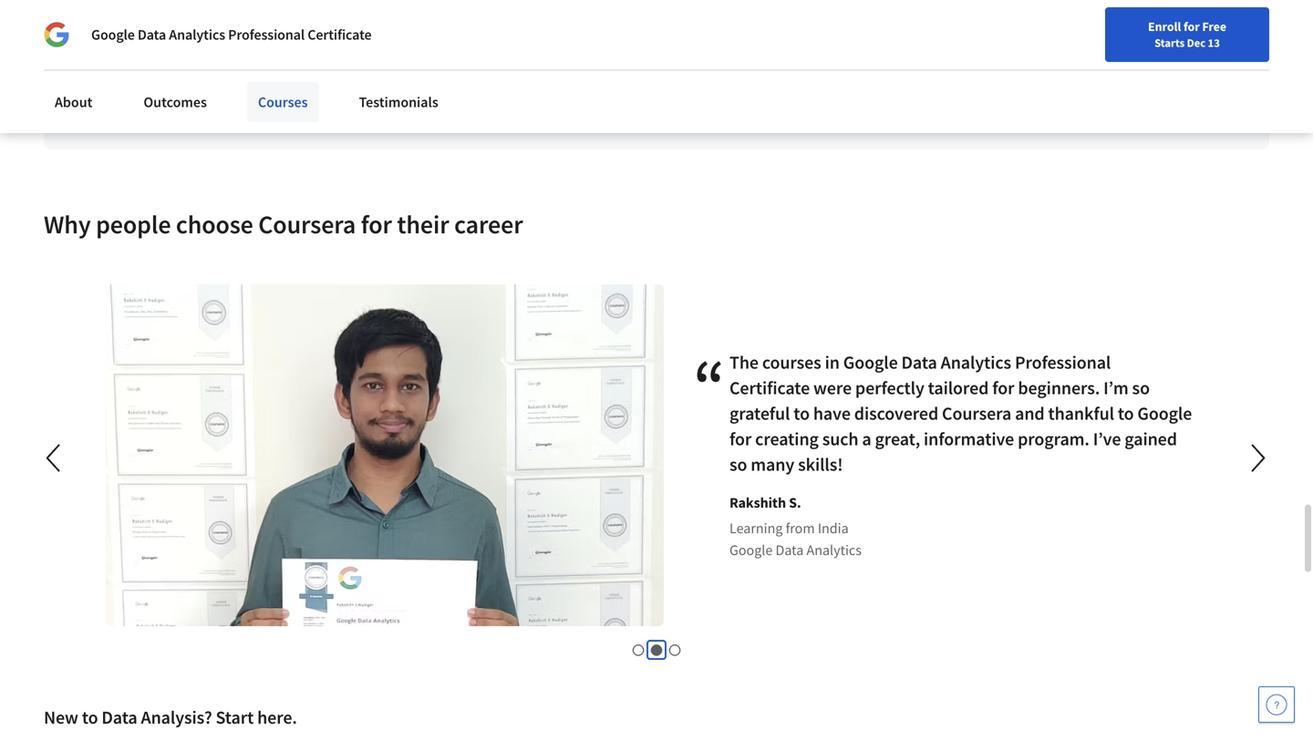 Task type: locate. For each thing, give the bounding box(es) containing it.
so
[[1132, 377, 1150, 399], [730, 453, 747, 476]]

the right "
[[730, 351, 759, 374]]

certificate
[[308, 26, 372, 44], [249, 78, 311, 97], [730, 377, 810, 399]]

is right 'it'
[[495, 78, 505, 97]]

professional
[[228, 26, 305, 44], [171, 78, 246, 97], [1015, 351, 1111, 374]]

0 horizontal spatial and
[[835, 78, 858, 97]]

eligible
[[508, 78, 552, 97]]

to right up
[[288, 100, 301, 118]]

people
[[96, 208, 171, 240]]

go to previous testimonial image
[[34, 436, 76, 480], [46, 444, 60, 472]]

analytics inside " the courses in google data analytics professional certificate were perfectly tailored for beginners. i'm so grateful to have discovered coursera and thankful to google for creating such a great, informative program. i've gained so many skills!
[[941, 351, 1011, 374]]

learner rakshith s india image
[[106, 284, 664, 626]]

professional inside " the courses in google data analytics professional certificate were perfectly tailored for beginners. i'm so grateful to have discovered coursera and thankful to google for creating such a great, informative program. i've gained so many skills!
[[1015, 351, 1111, 374]]

professional up courses link
[[228, 26, 305, 44]]

find
[[841, 57, 865, 74]]

discovered
[[854, 402, 938, 425]]

for left college
[[555, 78, 572, 97]]

is
[[495, 78, 505, 97], [257, 100, 266, 118]]

so left many on the bottom right of the page
[[730, 453, 747, 476]]

dec
[[1187, 36, 1206, 50]]

2 horizontal spatial analytics
[[941, 351, 1011, 374]]

0 horizontal spatial is
[[257, 100, 266, 118]]

data
[[138, 26, 166, 44], [901, 351, 937, 374], [776, 541, 804, 559], [102, 706, 137, 729]]

google image
[[44, 22, 69, 47]]

learning
[[730, 519, 783, 538]]

1 vertical spatial new
[[44, 706, 78, 729]]

coursera image
[[22, 51, 138, 80]]

show notifications image
[[1101, 59, 1123, 81]]

analytics
[[169, 26, 225, 44], [941, 351, 1011, 374], [807, 541, 862, 559]]

analytics up outcomes at top left
[[169, 26, 225, 44]]

professional inside this professional certificate has ace® recommendation. it is eligible for college credit at participating u.s. colleges and universities. note: the decision to accept specific credit recommendations is up to each institution.
[[171, 78, 246, 97]]

i'm
[[1104, 377, 1129, 399]]

about link
[[44, 82, 103, 122]]

2 vertical spatial professional
[[1015, 351, 1111, 374]]

0 horizontal spatial so
[[730, 453, 747, 476]]

recommendations
[[142, 100, 254, 118]]

google down learning
[[730, 541, 773, 559]]

0 vertical spatial new
[[894, 57, 918, 74]]

the right note:
[[974, 78, 997, 97]]

many
[[751, 453, 794, 476]]

1 horizontal spatial coursera
[[942, 402, 1012, 425]]

1 vertical spatial analytics
[[941, 351, 1011, 374]]

certificate inside " the courses in google data analytics professional certificate were perfectly tailored for beginners. i'm so grateful to have discovered coursera and thankful to google for creating such a great, informative program. i've gained so many skills!
[[730, 377, 810, 399]]

1 horizontal spatial is
[[495, 78, 505, 97]]

1 horizontal spatial analytics
[[807, 541, 862, 559]]

1 horizontal spatial so
[[1132, 377, 1150, 399]]

their
[[397, 208, 449, 240]]

for down grateful
[[730, 428, 752, 450]]

for inside this professional certificate has ace® recommendation. it is eligible for college credit at participating u.s. colleges and universities. note: the decision to accept specific credit recommendations is up to each institution.
[[555, 78, 572, 97]]

certificate up 'ace®'
[[308, 26, 372, 44]]

data down the from
[[776, 541, 804, 559]]

2 credit from the left
[[1161, 78, 1197, 97]]

to up creating on the right of page
[[794, 402, 810, 425]]

enroll
[[1148, 18, 1181, 35]]

why people choose coursera for their career
[[44, 208, 523, 240]]

each
[[304, 100, 333, 118]]

credit left at
[[621, 78, 657, 97]]

for inside "enroll for free starts dec 13"
[[1184, 18, 1200, 35]]

0 vertical spatial and
[[835, 78, 858, 97]]

0 vertical spatial coursera
[[258, 208, 356, 240]]

certificate up up
[[249, 78, 311, 97]]

up
[[269, 100, 285, 118]]

analytics inside rakshith s. learning from india google data analytics
[[807, 541, 862, 559]]

1 horizontal spatial the
[[974, 78, 997, 97]]

the
[[974, 78, 997, 97], [730, 351, 759, 374]]

rakshith
[[730, 494, 786, 512]]

learn more link
[[406, 100, 476, 118]]

credit
[[621, 78, 657, 97], [1161, 78, 1197, 97]]

learn more
[[406, 100, 476, 118]]

credit right 'specific'
[[1161, 78, 1197, 97]]

for
[[1184, 18, 1200, 35], [555, 78, 572, 97], [361, 208, 392, 240], [992, 377, 1015, 399], [730, 428, 752, 450]]

so right i'm
[[1132, 377, 1150, 399]]

1 vertical spatial and
[[1015, 402, 1045, 425]]

to
[[1054, 78, 1066, 97], [288, 100, 301, 118], [794, 402, 810, 425], [1118, 402, 1134, 425], [82, 706, 98, 729]]

professional up recommendations
[[171, 78, 246, 97]]

to left accept
[[1054, 78, 1066, 97]]

the inside this professional certificate has ace® recommendation. it is eligible for college credit at participating u.s. colleges and universities. note: the decision to accept specific credit recommendations is up to each institution.
[[974, 78, 997, 97]]

and down find
[[835, 78, 858, 97]]

0 horizontal spatial credit
[[621, 78, 657, 97]]

2 vertical spatial certificate
[[730, 377, 810, 399]]

in
[[825, 351, 840, 374]]

0 vertical spatial is
[[495, 78, 505, 97]]

is left up
[[257, 100, 266, 118]]

courses
[[258, 93, 308, 111]]

about
[[55, 93, 92, 111]]

and
[[835, 78, 858, 97], [1015, 402, 1045, 425]]

1 vertical spatial coursera
[[942, 402, 1012, 425]]

1 horizontal spatial new
[[894, 57, 918, 74]]

career
[[454, 208, 523, 240]]

0 horizontal spatial analytics
[[169, 26, 225, 44]]

your
[[867, 57, 891, 74]]

individuals
[[52, 9, 122, 27]]

google data analytics professional certificate
[[91, 26, 372, 44]]

1 vertical spatial is
[[257, 100, 266, 118]]

creating
[[755, 428, 819, 450]]

analytics up tailored
[[941, 351, 1011, 374]]

and up "program."
[[1015, 402, 1045, 425]]

1 vertical spatial the
[[730, 351, 759, 374]]

certificate inside this professional certificate has ace® recommendation. it is eligible for college credit at participating u.s. colleges and universities. note: the decision to accept specific credit recommendations is up to each institution.
[[249, 78, 311, 97]]

tailored
[[928, 377, 989, 399]]

specific
[[1112, 78, 1158, 97]]

for up dec
[[1184, 18, 1200, 35]]

professional up beginners.
[[1015, 351, 1111, 374]]

certificate up grateful
[[730, 377, 810, 399]]

new
[[894, 57, 918, 74], [44, 706, 78, 729]]

skills!
[[798, 453, 843, 476]]

1 vertical spatial certificate
[[249, 78, 311, 97]]

0 horizontal spatial the
[[730, 351, 759, 374]]

1 vertical spatial professional
[[171, 78, 246, 97]]

2 vertical spatial analytics
[[807, 541, 862, 559]]

data up perfectly
[[901, 351, 937, 374]]

note:
[[938, 78, 971, 97]]

1 horizontal spatial credit
[[1161, 78, 1197, 97]]

0 vertical spatial the
[[974, 78, 997, 97]]

google
[[91, 26, 135, 44], [843, 351, 898, 374], [1138, 402, 1192, 425], [730, 541, 773, 559]]

u.s.
[[756, 78, 780, 97]]

None search field
[[260, 48, 561, 84]]

thankful
[[1048, 402, 1114, 425]]

analytics down india
[[807, 541, 862, 559]]

coursera
[[258, 208, 356, 240], [942, 402, 1012, 425]]

ace logo image
[[73, 44, 128, 98]]

universities.
[[861, 78, 935, 97]]

grateful
[[730, 402, 790, 425]]

0 vertical spatial so
[[1132, 377, 1150, 399]]

for left their
[[361, 208, 392, 240]]

1 horizontal spatial and
[[1015, 402, 1045, 425]]



Task type: vqa. For each thing, say whether or not it's contained in the screenshot.
"Personal Development"
no



Task type: describe. For each thing, give the bounding box(es) containing it.
ace®
[[339, 78, 369, 97]]

for
[[29, 9, 49, 27]]

new to data analysis? start here.
[[44, 706, 297, 729]]

free
[[1202, 18, 1227, 35]]

1 credit from the left
[[621, 78, 657, 97]]

and inside " the courses in google data analytics professional certificate were perfectly tailored for beginners. i'm so grateful to have discovered coursera and thankful to google for creating such a great, informative program. i've gained so many skills!
[[1015, 402, 1045, 425]]

google up perfectly
[[843, 351, 898, 374]]

google inside rakshith s. learning from india google data analytics
[[730, 541, 773, 559]]

has
[[314, 78, 336, 97]]

such
[[822, 428, 859, 450]]

data left 'analysis?'
[[102, 706, 137, 729]]

informative
[[924, 428, 1014, 450]]

data inside " the courses in google data analytics professional certificate were perfectly tailored for beginners. i'm so grateful to have discovered coursera and thankful to google for creating such a great, informative program. i've gained so many skills!
[[901, 351, 937, 374]]

at
[[660, 78, 672, 97]]

enroll for free starts dec 13
[[1148, 18, 1227, 50]]

were
[[813, 377, 852, 399]]

english
[[997, 57, 1042, 75]]

decision
[[1000, 78, 1051, 97]]

perfectly
[[855, 377, 924, 399]]

go to next testimonial image
[[1237, 436, 1279, 480]]

india
[[818, 519, 849, 538]]

colleges
[[783, 78, 832, 97]]

to down i'm
[[1118, 402, 1134, 425]]

i've
[[1093, 428, 1121, 450]]

choose
[[176, 208, 253, 240]]

"
[[693, 340, 725, 436]]

1 vertical spatial so
[[730, 453, 747, 476]]

career
[[920, 57, 956, 74]]

gained
[[1125, 428, 1177, 450]]

participating
[[675, 78, 753, 97]]

more
[[444, 100, 476, 118]]

help center image
[[1266, 694, 1288, 716]]

a
[[862, 428, 871, 450]]

0 horizontal spatial coursera
[[258, 208, 356, 240]]

this
[[142, 78, 168, 97]]

13
[[1208, 36, 1220, 50]]

recommendation.
[[372, 78, 481, 97]]

have
[[813, 402, 851, 425]]

analysis?
[[141, 706, 212, 729]]

s.
[[789, 494, 801, 512]]

english button
[[965, 36, 1075, 96]]

for right tailored
[[992, 377, 1015, 399]]

courses
[[762, 351, 821, 374]]

institution.
[[336, 100, 403, 118]]

it
[[484, 78, 492, 97]]

coursera inside " the courses in google data analytics professional certificate were perfectly tailored for beginners. i'm so grateful to have discovered coursera and thankful to google for creating such a great, informative program. i've gained so many skills!
[[942, 402, 1012, 425]]

slides element
[[77, 641, 1237, 659]]

google up gained
[[1138, 402, 1192, 425]]

and inside this professional certificate has ace® recommendation. it is eligible for college credit at participating u.s. colleges and universities. note: the decision to accept specific credit recommendations is up to each institution.
[[835, 78, 858, 97]]

college
[[575, 78, 618, 97]]

0 vertical spatial professional
[[228, 26, 305, 44]]

here.
[[257, 706, 297, 729]]

why
[[44, 208, 91, 240]]

" the courses in google data analytics professional certificate were perfectly tailored for beginners. i'm so grateful to have discovered coursera and thankful to google for creating such a great, informative program. i've gained so many skills!
[[693, 340, 1192, 476]]

google up coursera image
[[91, 26, 135, 44]]

outcomes link
[[133, 82, 218, 122]]

testimonials
[[359, 93, 438, 111]]

0 horizontal spatial new
[[44, 706, 78, 729]]

great,
[[875, 428, 920, 450]]

outcomes
[[144, 93, 207, 111]]

beginners.
[[1018, 377, 1100, 399]]

program.
[[1018, 428, 1090, 450]]

for individuals
[[29, 9, 122, 27]]

accept
[[1069, 78, 1109, 97]]

start
[[216, 706, 254, 729]]

rakshith s. learning from india google data analytics
[[730, 494, 862, 559]]

starts
[[1155, 36, 1185, 50]]

data up this
[[138, 26, 166, 44]]

from
[[786, 519, 815, 538]]

to left 'analysis?'
[[82, 706, 98, 729]]

the inside " the courses in google data analytics professional certificate were perfectly tailored for beginners. i'm so grateful to have discovered coursera and thankful to google for creating such a great, informative program. i've gained so many skills!
[[730, 351, 759, 374]]

0 vertical spatial analytics
[[169, 26, 225, 44]]

courses link
[[247, 82, 319, 122]]

learn
[[406, 100, 441, 118]]

0 vertical spatial certificate
[[308, 26, 372, 44]]

find your new career
[[841, 57, 956, 74]]

testimonials link
[[348, 82, 449, 122]]

find your new career link
[[832, 55, 965, 78]]

this professional certificate has ace® recommendation. it is eligible for college credit at participating u.s. colleges and universities. note: the decision to accept specific credit recommendations is up to each institution.
[[142, 78, 1197, 118]]

data inside rakshith s. learning from india google data analytics
[[776, 541, 804, 559]]



